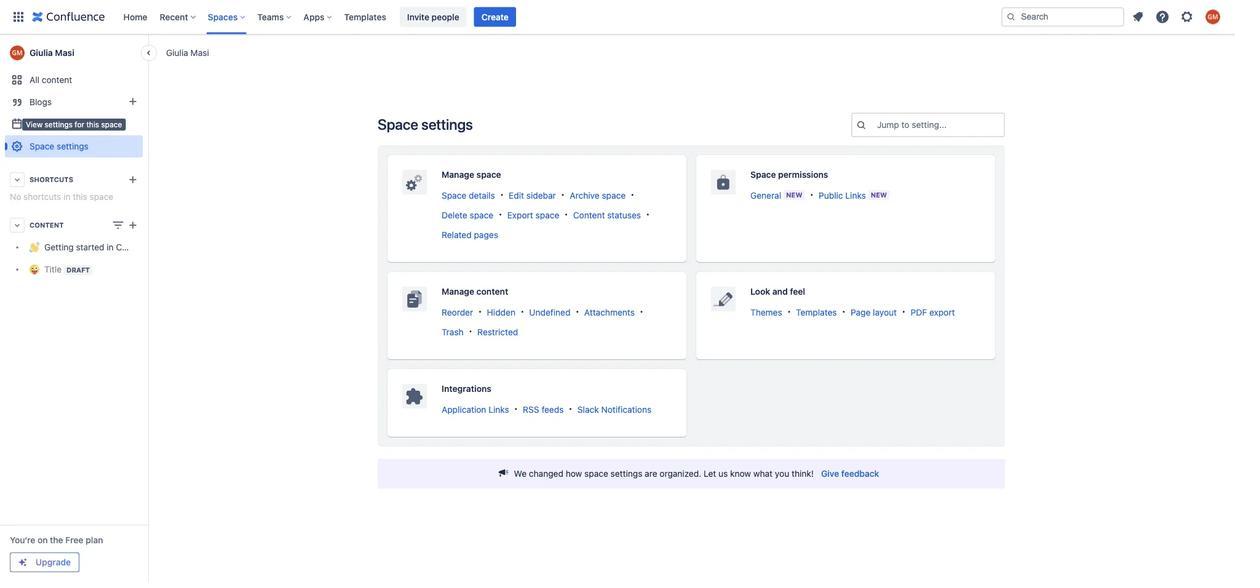 Task type: locate. For each thing, give the bounding box(es) containing it.
trash link
[[442, 327, 464, 337]]

pages
[[474, 229, 498, 240]]

shortcuts button
[[5, 169, 143, 191]]

you're on the free plan
[[10, 535, 103, 545]]

themes link
[[751, 307, 782, 317]]

trash
[[442, 327, 464, 337]]

space up details
[[477, 169, 501, 180]]

content button
[[5, 214, 143, 236]]

confluence
[[116, 242, 161, 252]]

settings icon image
[[1180, 10, 1195, 24]]

tree containing getting started in confluence
[[5, 236, 161, 281]]

content down archive
[[573, 210, 605, 220]]

general
[[751, 190, 781, 200]]

new
[[786, 191, 803, 199]]

teams button
[[254, 7, 296, 27]]

0 horizontal spatial masi
[[55, 48, 74, 58]]

giulia masi down recent dropdown button
[[166, 47, 209, 58]]

content inside dropdown button
[[30, 221, 64, 229]]

0 vertical spatial content
[[42, 75, 72, 85]]

0 horizontal spatial content
[[42, 75, 72, 85]]

statuses
[[607, 210, 641, 220]]

space down sidebar
[[536, 210, 559, 220]]

1 vertical spatial space settings
[[30, 141, 88, 151]]

content right all
[[42, 75, 72, 85]]

templates link
[[341, 7, 390, 27], [796, 307, 837, 317]]

templates
[[344, 12, 386, 22], [796, 307, 837, 317]]

1 horizontal spatial templates link
[[796, 307, 837, 317]]

add shortcut image
[[126, 172, 140, 187]]

0 horizontal spatial content
[[30, 221, 64, 229]]

0 horizontal spatial templates link
[[341, 7, 390, 27]]

space settings inside "link"
[[30, 141, 88, 151]]

public
[[819, 190, 843, 200]]

tree
[[5, 236, 161, 281]]

0 vertical spatial links
[[846, 190, 866, 200]]

1 vertical spatial this
[[73, 192, 87, 202]]

this inside space "element"
[[73, 192, 87, 202]]

this down shortcuts dropdown button
[[73, 192, 87, 202]]

0 horizontal spatial giulia
[[30, 48, 53, 58]]

masi up all content link on the left of page
[[55, 48, 74, 58]]

manage up reorder
[[442, 286, 474, 297]]

export
[[507, 210, 533, 220]]

related pages
[[442, 229, 498, 240]]

giulia masi link down recent dropdown button
[[166, 46, 209, 59]]

giulia masi
[[166, 47, 209, 58], [30, 48, 74, 58]]

are
[[645, 468, 657, 479]]

settings left are
[[611, 468, 643, 479]]

0 vertical spatial content
[[573, 210, 605, 220]]

page layout link
[[851, 307, 897, 317]]

masi inside space "element"
[[55, 48, 74, 58]]

integrations
[[442, 384, 492, 394]]

help icon image
[[1155, 10, 1170, 24]]

blogs link
[[5, 91, 143, 113]]

archive space
[[570, 190, 626, 200]]

1 vertical spatial content
[[477, 286, 508, 297]]

space
[[101, 120, 122, 129], [477, 169, 501, 180], [602, 190, 626, 200], [90, 192, 113, 202], [470, 210, 494, 220], [536, 210, 559, 220], [585, 468, 608, 479]]

giulia down recent dropdown button
[[166, 47, 188, 58]]

appswitcher icon image
[[11, 10, 26, 24]]

1 horizontal spatial giulia masi
[[166, 47, 209, 58]]

content
[[42, 75, 72, 85], [477, 286, 508, 297]]

1 manage from the top
[[442, 169, 474, 180]]

invite people
[[407, 12, 459, 22]]

content inside all content link
[[42, 75, 72, 85]]

1 vertical spatial in
[[107, 242, 114, 252]]

0 horizontal spatial in
[[63, 192, 70, 202]]

2 masi from the left
[[55, 48, 74, 58]]

application links link
[[442, 404, 509, 414]]

recent
[[160, 12, 188, 22]]

free
[[65, 535, 83, 545]]

templates link right apps popup button
[[341, 7, 390, 27]]

for
[[75, 120, 84, 129]]

1 horizontal spatial in
[[107, 242, 114, 252]]

slack notifications
[[578, 404, 652, 414]]

recent button
[[156, 7, 200, 27]]

1 vertical spatial manage
[[442, 286, 474, 297]]

giulia up all
[[30, 48, 53, 58]]

0 horizontal spatial giulia masi
[[30, 48, 74, 58]]

give
[[821, 468, 839, 479]]

in
[[63, 192, 70, 202], [107, 242, 114, 252]]

in right the started
[[107, 242, 114, 252]]

the
[[50, 535, 63, 545]]

links left rss
[[489, 404, 509, 414]]

change view image
[[111, 218, 126, 233]]

1 vertical spatial content
[[30, 221, 64, 229]]

1 masi from the left
[[191, 47, 209, 58]]

export space link
[[507, 210, 559, 220]]

pdf
[[911, 307, 927, 317]]

giulia masi up all content
[[30, 48, 74, 58]]

plan
[[86, 535, 103, 545]]

0 vertical spatial templates
[[344, 12, 386, 22]]

0 vertical spatial manage
[[442, 169, 474, 180]]

templates link inside global element
[[341, 7, 390, 27]]

templates link down feel
[[796, 307, 837, 317]]

global element
[[7, 0, 999, 34]]

all content link
[[5, 69, 143, 91]]

1 vertical spatial templates link
[[796, 307, 837, 317]]

content up hidden
[[477, 286, 508, 297]]

permissions
[[778, 169, 828, 180]]

page layout
[[851, 307, 897, 317]]

manage up space details
[[442, 169, 474, 180]]

apps
[[304, 12, 325, 22]]

create
[[482, 12, 509, 22]]

2 manage from the top
[[442, 286, 474, 297]]

settings down 'calendars' link
[[57, 141, 88, 151]]

confluence image
[[32, 10, 105, 24], [32, 10, 105, 24]]

content statuses link
[[573, 210, 641, 220]]

we
[[514, 468, 527, 479]]

templates inside global element
[[344, 12, 386, 22]]

spaces
[[208, 12, 238, 22]]

templates right apps popup button
[[344, 12, 386, 22]]

content up getting
[[30, 221, 64, 229]]

links left new
[[846, 190, 866, 200]]

0 horizontal spatial giulia masi link
[[5, 41, 143, 65]]

invite
[[407, 12, 429, 22]]

0 horizontal spatial links
[[489, 404, 509, 414]]

apps button
[[300, 7, 337, 27]]

space down shortcuts dropdown button
[[90, 192, 113, 202]]

your profile and preferences image
[[1206, 10, 1221, 24]]

space settings link
[[5, 135, 143, 157]]

content for content
[[30, 221, 64, 229]]

spaces button
[[204, 7, 250, 27]]

create a blog image
[[126, 94, 140, 109]]

1 horizontal spatial links
[[846, 190, 866, 200]]

0 vertical spatial in
[[63, 192, 70, 202]]

what
[[754, 468, 773, 479]]

in for started
[[107, 242, 114, 252]]

details
[[469, 190, 495, 200]]

giulia masi inside space "element"
[[30, 48, 74, 58]]

view
[[26, 120, 43, 129]]

1 horizontal spatial giulia
[[166, 47, 188, 58]]

0 vertical spatial templates link
[[341, 7, 390, 27]]

hidden link
[[487, 307, 516, 317]]

view settings for this space
[[26, 120, 122, 129]]

create a page image
[[126, 218, 140, 233]]

space right how
[[585, 468, 608, 479]]

1 horizontal spatial masi
[[191, 47, 209, 58]]

content for manage content
[[477, 286, 508, 297]]

1 vertical spatial templates
[[796, 307, 837, 317]]

all
[[30, 75, 39, 85]]

search image
[[1007, 12, 1016, 22]]

space details link
[[442, 190, 495, 200]]

templates down feel
[[796, 307, 837, 317]]

in down shortcuts dropdown button
[[63, 192, 70, 202]]

feel
[[790, 286, 805, 297]]

delete space link
[[442, 210, 494, 220]]

teams
[[257, 12, 284, 22]]

1 vertical spatial links
[[489, 404, 509, 414]]

2 giulia masi from the left
[[30, 48, 74, 58]]

application links
[[442, 404, 509, 414]]

0 vertical spatial this
[[86, 120, 99, 129]]

1 horizontal spatial content
[[573, 210, 605, 220]]

export
[[930, 307, 955, 317]]

home
[[123, 12, 147, 22]]

shortcuts
[[30, 176, 73, 184]]

space inside "element"
[[90, 192, 113, 202]]

0 horizontal spatial space settings
[[30, 141, 88, 151]]

space right for
[[101, 120, 122, 129]]

0 horizontal spatial templates
[[344, 12, 386, 22]]

giulia masi link
[[5, 41, 143, 65], [166, 46, 209, 59]]

application
[[442, 404, 486, 414]]

1 horizontal spatial content
[[477, 286, 508, 297]]

space permissions
[[751, 169, 828, 180]]

archive space link
[[570, 190, 626, 200]]

1 horizontal spatial space settings
[[378, 116, 473, 133]]

this right for
[[86, 120, 99, 129]]

giulia masi link up all content link on the left of page
[[5, 41, 143, 65]]

manage for manage content
[[442, 286, 474, 297]]

think!
[[792, 468, 814, 479]]

masi down recent dropdown button
[[191, 47, 209, 58]]

links for public
[[846, 190, 866, 200]]

jump to setting...
[[877, 120, 947, 130]]

banner
[[0, 0, 1235, 34]]

2 giulia from the left
[[30, 48, 53, 58]]



Task type: vqa. For each thing, say whether or not it's contained in the screenshot.
tools inside button
no



Task type: describe. For each thing, give the bounding box(es) containing it.
people
[[432, 12, 459, 22]]

setting...
[[912, 120, 947, 130]]

public links link
[[819, 190, 866, 200]]

Search field
[[1002, 7, 1125, 27]]

related pages link
[[442, 229, 498, 240]]

manage for manage space
[[442, 169, 474, 180]]

blogs
[[30, 97, 52, 107]]

space down details
[[470, 210, 494, 220]]

attachments link
[[584, 307, 635, 317]]

reorder
[[442, 307, 473, 317]]

getting
[[44, 242, 74, 252]]

and
[[773, 286, 788, 297]]

themes
[[751, 307, 782, 317]]

on
[[38, 535, 48, 545]]

to
[[902, 120, 910, 130]]

this for for
[[86, 120, 99, 129]]

0 vertical spatial space settings
[[378, 116, 473, 133]]

1 horizontal spatial giulia masi link
[[166, 46, 209, 59]]

content for content statuses
[[573, 210, 605, 220]]

started
[[76, 242, 104, 252]]

premium image
[[18, 557, 28, 567]]

content for all content
[[42, 75, 72, 85]]

settings up manage space
[[421, 116, 473, 133]]

delete space
[[442, 210, 494, 220]]

manage content
[[442, 286, 508, 297]]

upgrade
[[36, 557, 71, 567]]

look
[[751, 286, 770, 297]]

undefined link
[[529, 307, 571, 317]]

archive
[[570, 190, 600, 200]]

delete
[[442, 210, 467, 220]]

hidden
[[487, 307, 516, 317]]

create link
[[474, 7, 516, 27]]

title
[[44, 264, 62, 274]]

1 giulia from the left
[[166, 47, 188, 58]]

how
[[566, 468, 582, 479]]

no
[[10, 192, 21, 202]]

layout
[[873, 307, 897, 317]]

settings inside "link"
[[57, 141, 88, 151]]

content statuses
[[573, 210, 641, 220]]

space up the 'content statuses'
[[602, 190, 626, 200]]

page
[[851, 307, 871, 317]]

invite people button
[[400, 7, 467, 27]]

getting started in confluence link
[[5, 236, 161, 258]]

space inside "link"
[[30, 141, 54, 151]]

in for shortcuts
[[63, 192, 70, 202]]

draft
[[66, 266, 90, 274]]

you're
[[10, 535, 35, 545]]

getting started in confluence
[[44, 242, 161, 252]]

undefined
[[529, 307, 571, 317]]

links for application
[[489, 404, 509, 414]]

edit sidebar
[[509, 190, 556, 200]]

restricted
[[478, 327, 518, 337]]

general new
[[751, 190, 803, 200]]

pdf export
[[911, 307, 955, 317]]

give feedback button
[[814, 464, 887, 484]]

public links new
[[819, 190, 887, 200]]

home link
[[120, 7, 151, 27]]

attachments
[[584, 307, 635, 317]]

look and feel
[[751, 286, 805, 297]]

you
[[775, 468, 789, 479]]

rss
[[523, 404, 539, 414]]

calendars link
[[5, 113, 143, 135]]

tree inside space "element"
[[5, 236, 161, 281]]

settings left for
[[45, 120, 73, 129]]

edit
[[509, 190, 524, 200]]

calendars
[[30, 119, 69, 129]]

slack notifications link
[[578, 404, 652, 414]]

we changed how space settings are organized. let us know what you think!
[[514, 468, 814, 479]]

space details
[[442, 190, 495, 200]]

1 horizontal spatial templates
[[796, 307, 837, 317]]

1 giulia masi from the left
[[166, 47, 209, 58]]

notification icon image
[[1131, 10, 1146, 24]]

upgrade button
[[10, 553, 79, 572]]

edit sidebar link
[[509, 190, 556, 200]]

reorder link
[[442, 307, 473, 317]]

general link
[[751, 190, 781, 200]]

related
[[442, 229, 472, 240]]

us
[[719, 468, 728, 479]]

all content
[[30, 75, 72, 85]]

rss feeds
[[523, 404, 564, 414]]

feedback
[[842, 468, 879, 479]]

this for in
[[73, 192, 87, 202]]

giulia inside space "element"
[[30, 48, 53, 58]]

let
[[704, 468, 716, 479]]

feeds
[[542, 404, 564, 414]]

changed
[[529, 468, 564, 479]]

pdf export link
[[911, 307, 955, 317]]

space element
[[0, 34, 161, 582]]

manage space
[[442, 169, 501, 180]]

Search settings text field
[[877, 119, 880, 131]]

title draft
[[44, 264, 90, 274]]

banner containing home
[[0, 0, 1235, 34]]

organized.
[[660, 468, 702, 479]]

no shortcuts in this space
[[10, 192, 113, 202]]



